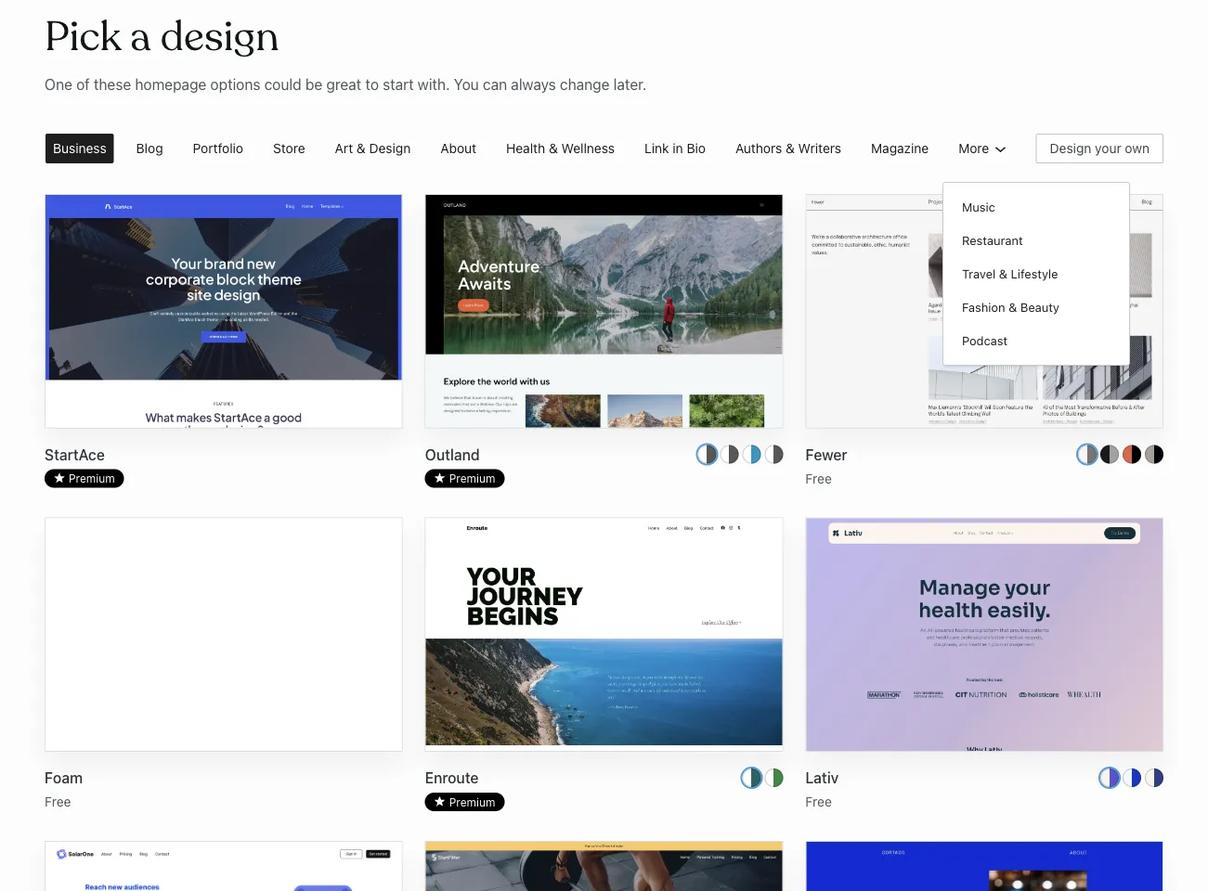Task type: describe. For each thing, give the bounding box(es) containing it.
blog button
[[121, 126, 178, 171]]

more button
[[944, 126, 1027, 171]]

art & design button
[[320, 126, 426, 171]]

fashion & beauty button
[[951, 291, 1122, 324]]

solarone is a fresh, minimal, and professional wordpress block theme. image
[[46, 843, 402, 892]]

travel & lifestyle
[[962, 267, 1058, 281]]

store
[[273, 141, 305, 156]]

premium for enroute
[[449, 796, 495, 809]]

wellness
[[562, 141, 615, 156]]

art & design
[[335, 141, 411, 156]]

magazine button
[[856, 126, 944, 171]]

blog
[[136, 141, 163, 156]]

health
[[506, 141, 545, 156]]

link
[[645, 141, 669, 156]]

about button
[[426, 126, 491, 171]]

always
[[511, 76, 556, 93]]

health & wellness button
[[491, 126, 630, 171]]

music button
[[951, 190, 1122, 224]]

portfolio button
[[178, 126, 258, 171]]

with.
[[418, 76, 450, 93]]

authors & writers button
[[721, 126, 856, 171]]

premium button for enroute
[[425, 793, 505, 812]]

art
[[335, 141, 353, 156]]

fashion & beauty
[[962, 300, 1060, 314]]

authors
[[736, 141, 782, 156]]

fewer image
[[807, 195, 1163, 525]]

be
[[305, 76, 323, 93]]

design your own
[[1050, 141, 1150, 156]]

restaurant button
[[951, 224, 1122, 257]]

free inside the foam free
[[45, 795, 71, 810]]

link in bio button
[[630, 126, 721, 171]]

of
[[76, 76, 90, 93]]

outland image
[[426, 195, 782, 892]]

change later.
[[560, 76, 647, 93]]

& for lifestyle
[[999, 267, 1008, 281]]

& for wellness
[[549, 141, 558, 156]]

podcast button
[[951, 324, 1122, 358]]

health & wellness
[[506, 141, 615, 156]]

to
[[365, 76, 379, 93]]

bio
[[687, 141, 706, 156]]

you
[[454, 76, 479, 93]]

pick a design
[[45, 11, 279, 63]]

travel & lifestyle button
[[951, 257, 1122, 291]]

one of these homepage options could be great to start with. you can always change later.
[[45, 76, 647, 93]]

free for lativ
[[806, 795, 832, 810]]

foam
[[45, 770, 83, 787]]

fashion
[[962, 300, 1006, 314]]

design your own button
[[1036, 134, 1164, 163]]

enroute image
[[426, 519, 782, 892]]



Task type: locate. For each thing, give the bounding box(es) containing it.
& for design
[[357, 141, 366, 156]]

outland
[[425, 446, 480, 463]]

portfolio
[[193, 141, 243, 156]]

premium button down startace
[[45, 470, 124, 488]]

fewer
[[806, 446, 848, 463]]

design left your
[[1050, 141, 1092, 156]]

design inside button
[[369, 141, 411, 156]]

group
[[951, 190, 1122, 358]]

magazine
[[871, 141, 929, 156]]

premium button for outland
[[425, 470, 505, 488]]

1 horizontal spatial design
[[1050, 141, 1092, 156]]

enroute
[[425, 770, 479, 787]]

one
[[45, 76, 72, 93]]

start
[[383, 76, 414, 93]]

more
[[959, 141, 989, 156]]

cortado image
[[807, 843, 1163, 892]]

free for fewer
[[806, 471, 832, 486]]

business
[[53, 141, 106, 156]]

design inside button
[[1050, 141, 1092, 156]]

startace
[[45, 446, 105, 463]]

link in bio
[[645, 141, 706, 156]]

restaurant
[[962, 233, 1023, 247]]

homepage
[[135, 76, 206, 93]]

premium button down enroute
[[425, 793, 505, 812]]

premium down startace
[[69, 472, 115, 485]]

in
[[673, 141, 683, 156]]

lativ
[[806, 770, 839, 787]]

premium down outland at the left of page
[[449, 472, 495, 485]]

your
[[1095, 141, 1122, 156]]

design right art
[[369, 141, 411, 156]]

could
[[264, 76, 302, 93]]

& right the health
[[549, 141, 558, 156]]

& for beauty
[[1009, 300, 1017, 314]]

0 horizontal spatial design
[[369, 141, 411, 156]]

writers
[[799, 141, 842, 156]]

design
[[369, 141, 411, 156], [1050, 141, 1092, 156]]

business button
[[38, 126, 121, 171]]

&
[[357, 141, 366, 156], [549, 141, 558, 156], [786, 141, 795, 156], [999, 267, 1008, 281], [1009, 300, 1017, 314]]

2 design from the left
[[1050, 141, 1092, 156]]

& for writers
[[786, 141, 795, 156]]

music
[[962, 200, 996, 214]]

foam image
[[46, 519, 402, 752]]

premium
[[69, 472, 115, 485], [449, 472, 495, 485], [449, 796, 495, 809]]

lifestyle
[[1011, 267, 1058, 281]]

lativ image
[[807, 519, 1163, 892]]

pick
[[45, 11, 121, 63]]

great
[[326, 76, 362, 93]]

free down lativ
[[806, 795, 832, 810]]

1 design from the left
[[369, 141, 411, 156]]

premium for outland
[[449, 472, 495, 485]]

free down the fewer
[[806, 471, 832, 486]]

authors & writers
[[736, 141, 842, 156]]

foam free
[[45, 770, 83, 810]]

premium button
[[45, 470, 124, 488], [425, 470, 505, 488], [425, 793, 505, 812]]

startfitter image
[[426, 843, 782, 892]]

premium button down outland at the left of page
[[425, 470, 505, 488]]

about
[[441, 141, 477, 156]]

these
[[94, 76, 131, 93]]

& left writers
[[786, 141, 795, 156]]

free
[[806, 471, 832, 486], [45, 795, 71, 810], [806, 795, 832, 810]]

beauty
[[1021, 300, 1060, 314]]

& right travel
[[999, 267, 1008, 281]]

premium down enroute
[[449, 796, 495, 809]]

options
[[210, 76, 260, 93]]

can
[[483, 76, 507, 93]]

free down foam
[[45, 795, 71, 810]]

store button
[[258, 126, 320, 171]]

podcast
[[962, 334, 1008, 348]]

travel
[[962, 267, 996, 281]]

own
[[1125, 141, 1150, 156]]

a design
[[130, 11, 279, 63]]

startace image
[[46, 195, 402, 892]]

& left the beauty at the right of page
[[1009, 300, 1017, 314]]

group containing music
[[951, 190, 1122, 358]]

& right art
[[357, 141, 366, 156]]



Task type: vqa. For each thing, say whether or not it's contained in the screenshot.
MY PROFILE icon
no



